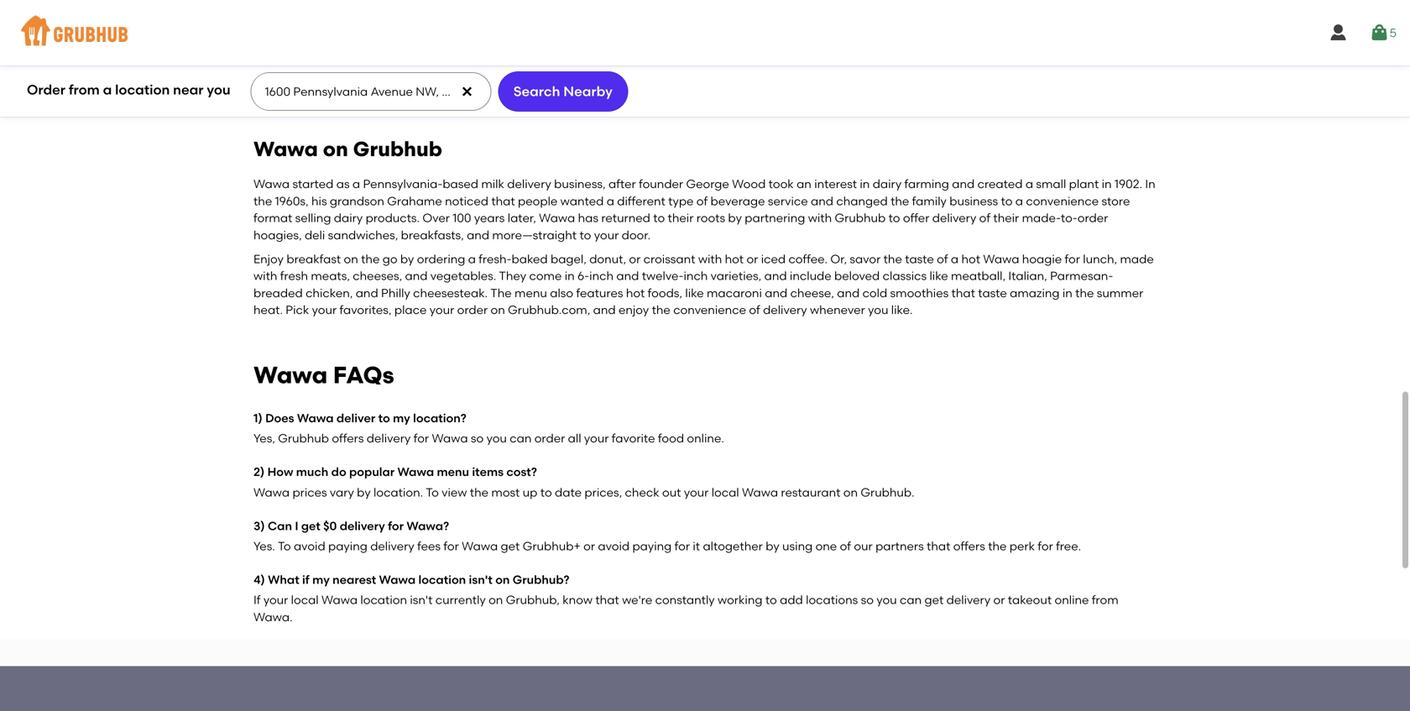 Task type: vqa. For each thing, say whether or not it's contained in the screenshot.
Egg, within CROISSANT BUN, SMOKED BACON, HASH BROWN PATTY, EGG, AMERICAN CHEESE
no



Task type: describe. For each thing, give the bounding box(es) containing it.
virginia
[[254, 80, 305, 97]]

can inside 1) does wawa deliver to my location? yes, grubhub offers delivery for wawa so you can order all your favorite food online.
[[510, 431, 532, 445]]

location?
[[413, 411, 467, 425]]

a up meatball,
[[951, 252, 959, 266]]

cold
[[863, 286, 888, 300]]

a left small
[[1026, 177, 1034, 191]]

selling
[[295, 211, 331, 225]]

coffee.
[[789, 252, 828, 266]]

1 horizontal spatial hot
[[725, 252, 744, 266]]

a right order
[[103, 82, 112, 98]]

for inside the enjoy breakfast on the go by ordering a fresh-baked bagel, donut, or croissant with hot or iced coffee. or, savor the taste of a hot wawa hoagie for lunch, made with fresh meats, cheeses, and vegetables. they come in 6-inch and twelve-inch varieties, and include beloved classics like meatball, italian, parmesan- breaded chicken, and philly cheesesteak. the menu also features hot foods, like macaroni and cheese, and cold smoothies that taste amazing in the summer heat. pick your favorites, place your order on grubhub.com, and enjoy the convenience of delivery whenever you like.
[[1065, 252, 1080, 266]]

place
[[394, 303, 427, 317]]

wawa up location.
[[398, 465, 434, 479]]

hoagies,
[[254, 228, 302, 242]]

if
[[254, 593, 261, 607]]

years
[[474, 211, 505, 225]]

your inside 4) what if my nearest wawa location isn't on grubhub? if your local wawa location isn't currently on grubhub, know that we're constantly working to add locations so you can get delivery or takeout online from wawa.
[[263, 593, 288, 607]]

by inside 3) can i get $0 delivery for wawa? yes. to avoid paying delivery fees for wawa get grubhub+ or avoid paying for it altogether by using one of our partners that offers the perk for free.
[[766, 539, 780, 553]]

delivery right $0
[[340, 519, 385, 533]]

free.
[[1056, 539, 1081, 553]]

wawa left restaurant
[[742, 485, 778, 499]]

i
[[295, 519, 298, 533]]

wanted
[[561, 194, 604, 208]]

in left 6-
[[565, 269, 575, 283]]

an
[[797, 177, 812, 191]]

wawa up 1960s,
[[254, 177, 290, 191]]

wawa.
[[254, 610, 293, 624]]

created
[[978, 177, 1023, 191]]

proceed to checkout
[[1215, 650, 1337, 664]]

small
[[1036, 177, 1066, 191]]

popular
[[349, 465, 395, 479]]

pennsylvania
[[254, 51, 341, 67]]

for left wawa?
[[388, 519, 404, 533]]

hoagie
[[1022, 252, 1062, 266]]

2)
[[254, 465, 265, 479]]

you inside the enjoy breakfast on the go by ordering a fresh-baked bagel, donut, or croissant with hot or iced coffee. or, savor the taste of a hot wawa hoagie for lunch, made with fresh meats, cheeses, and vegetables. they come in 6-inch and twelve-inch varieties, and include beloved classics like meatball, italian, parmesan- breaded chicken, and philly cheesesteak. the menu also features hot foods, like macaroni and cheese, and cold smoothies that taste amazing in the summer heat. pick your favorites, place your order on grubhub.com, and enjoy the convenience of delivery whenever you like.
[[868, 303, 889, 317]]

deliver
[[337, 411, 375, 425]]

to inside "button"
[[1266, 650, 1278, 664]]

$0
[[323, 519, 337, 533]]

partnering
[[745, 211, 805, 225]]

noticed
[[445, 194, 489, 208]]

Search Address search field
[[251, 73, 490, 110]]

to down has
[[580, 228, 591, 242]]

you right near
[[207, 82, 231, 98]]

george
[[686, 177, 729, 191]]

offer
[[903, 211, 930, 225]]

cost?
[[507, 465, 537, 479]]

made
[[1120, 252, 1154, 266]]

wawa down location?
[[432, 431, 468, 445]]

go
[[383, 252, 398, 266]]

1 paying from the left
[[328, 539, 368, 553]]

for left "it"
[[675, 539, 690, 553]]

3)
[[254, 519, 265, 533]]

in up the changed
[[860, 177, 870, 191]]

parmesan-
[[1050, 269, 1114, 283]]

0 horizontal spatial hot
[[626, 286, 645, 300]]

a down "created"
[[1016, 194, 1023, 208]]

wawa faqs
[[254, 361, 394, 389]]

2 their from the left
[[994, 211, 1019, 225]]

grubhub.
[[861, 485, 915, 499]]

get inside 4) what if my nearest wawa location isn't on grubhub? if your local wawa location isn't currently on grubhub, know that we're constantly working to add locations so you can get delivery or takeout online from wawa.
[[925, 593, 944, 607]]

amazing
[[1010, 286, 1060, 300]]

wawa up started
[[254, 137, 318, 161]]

2 paying from the left
[[633, 539, 672, 553]]

grubhub inside wawa started as a pennsylvania-based milk delivery business, after founder george wood took an interest in dairy farming and created a small plant in 1902. in the 1960s, his grandson grahame noticed that people wanted a different type of beverage service and changed the family business to a convenience store format selling dairy products. over 100 years later, wawa has returned to their roots by partnering with grubhub to offer delivery of their made-to-order hoagies, deli sandwiches, breakfasts, and more—straight to your door.
[[835, 211, 886, 225]]

online
[[1055, 593, 1089, 607]]

the up classics
[[884, 252, 902, 266]]

1 vertical spatial get
[[501, 539, 520, 553]]

fresh-
[[479, 252, 512, 266]]

how
[[267, 465, 293, 479]]

proceed to checkout button
[[1164, 642, 1389, 672]]

grandson
[[330, 194, 384, 208]]

summer
[[1097, 286, 1144, 300]]

enjoy breakfast on the go by ordering a fresh-baked bagel, donut, or croissant with hot or iced coffee. or, savor the taste of a hot wawa hoagie for lunch, made with fresh meats, cheeses, and vegetables. they come in 6-inch and twelve-inch varieties, and include beloved classics like meatball, italian, parmesan- breaded chicken, and philly cheesesteak. the menu also features hot foods, like macaroni and cheese, and cold smoothies that taste amazing in the summer heat. pick your favorites, place your order on grubhub.com, and enjoy the convenience of delivery whenever you like.
[[254, 252, 1154, 317]]

products.
[[366, 211, 420, 225]]

that inside the enjoy breakfast on the go by ordering a fresh-baked bagel, donut, or croissant with hot or iced coffee. or, savor the taste of a hot wawa hoagie for lunch, made with fresh meats, cheeses, and vegetables. they come in 6-inch and twelve-inch varieties, and include beloved classics like meatball, italian, parmesan- breaded chicken, and philly cheesesteak. the menu also features hot foods, like macaroni and cheese, and cold smoothies that taste amazing in the summer heat. pick your favorites, place your order on grubhub.com, and enjoy the convenience of delivery whenever you like.
[[952, 286, 975, 300]]

delivery up people
[[507, 177, 551, 191]]

of down george
[[697, 194, 708, 208]]

grubhub inside 1) does wawa deliver to my location? yes, grubhub offers delivery for wawa so you can order all your favorite food online.
[[278, 431, 329, 445]]

after
[[609, 177, 636, 191]]

interest
[[815, 177, 857, 191]]

2) how much do popular wawa menu items cost? wawa prices vary by location. to view the most up to date prices, check out your local wawa restaurant on grubhub.
[[254, 465, 915, 499]]

date
[[555, 485, 582, 499]]

delivery left the fees at the left bottom of the page
[[370, 539, 415, 553]]

nearest
[[333, 573, 376, 587]]

or left iced
[[747, 252, 758, 266]]

twelve-
[[642, 269, 684, 283]]

svg image
[[1370, 23, 1390, 43]]

can inside 4) what if my nearest wawa location isn't on grubhub? if your local wawa location isn't currently on grubhub, know that we're constantly working to add locations so you can get delivery or takeout online from wawa.
[[900, 593, 922, 607]]

menu inside 2) how much do popular wawa menu items cost? wawa prices vary by location. to view the most up to date prices, check out your local wawa restaurant on grubhub.
[[437, 465, 469, 479]]

or,
[[831, 252, 847, 266]]

enjoy
[[254, 252, 284, 266]]

to inside 2) how much do popular wawa menu items cost? wawa prices vary by location. to view the most up to date prices, check out your local wawa restaurant on grubhub.
[[426, 485, 439, 499]]

a down after
[[607, 194, 614, 208]]

savor
[[850, 252, 881, 266]]

donut,
[[590, 252, 626, 266]]

restaurant
[[781, 485, 841, 499]]

delivery inside 4) what if my nearest wawa location isn't on grubhub? if your local wawa location isn't currently on grubhub, know that we're constantly working to add locations so you can get delivery or takeout online from wawa.
[[947, 593, 991, 607]]

for left free.
[[1038, 539, 1053, 553]]

deli
[[305, 228, 325, 242]]

to inside 4) what if my nearest wawa location isn't on grubhub? if your local wawa location isn't currently on grubhub, know that we're constantly working to add locations so you can get delivery or takeout online from wawa.
[[766, 593, 777, 607]]

offers inside 3) can i get $0 delivery for wawa? yes. to avoid paying delivery fees for wawa get grubhub+ or avoid paying for it altogether by using one of our partners that offers the perk for free.
[[954, 539, 985, 553]]

meatball,
[[951, 269, 1006, 283]]

1 inch from the left
[[589, 269, 614, 283]]

your inside 2) how much do popular wawa menu items cost? wawa prices vary by location. to view the most up to date prices, check out your local wawa restaurant on grubhub.
[[684, 485, 709, 499]]

grubhub.com,
[[508, 303, 590, 317]]

whenever
[[810, 303, 865, 317]]

delivery inside the enjoy breakfast on the go by ordering a fresh-baked bagel, donut, or croissant with hot or iced coffee. or, savor the taste of a hot wawa hoagie for lunch, made with fresh meats, cheeses, and vegetables. they come in 6-inch and twelve-inch varieties, and include beloved classics like meatball, italian, parmesan- breaded chicken, and philly cheesesteak. the menu also features hot foods, like macaroni and cheese, and cold smoothies that taste amazing in the summer heat. pick your favorites, place your order on grubhub.com, and enjoy the convenience of delivery whenever you like.
[[763, 303, 807, 317]]

1 tab from the top
[[254, 0, 1157, 13]]

wawa right does
[[297, 411, 334, 425]]

in
[[1145, 177, 1156, 191]]

on down sandwiches,
[[344, 252, 358, 266]]

of inside 3) can i get $0 delivery for wawa? yes. to avoid paying delivery fees for wawa get grubhub+ or avoid paying for it altogether by using one of our partners that offers the perk for free.
[[840, 539, 851, 553]]

or down the door.
[[629, 252, 641, 266]]

3) can i get $0 delivery for wawa? yes. to avoid paying delivery fees for wawa get grubhub+ or avoid paying for it altogether by using one of our partners that offers the perk for free.
[[254, 519, 1081, 553]]

100
[[453, 211, 471, 225]]

of down business
[[979, 211, 991, 225]]

to inside 2) how much do popular wawa menu items cost? wawa prices vary by location. to view the most up to date prices, check out your local wawa restaurant on grubhub.
[[540, 485, 552, 499]]

search nearby
[[514, 83, 613, 99]]

business,
[[554, 177, 606, 191]]

wawa on grubhub
[[254, 137, 442, 161]]

founder
[[639, 177, 683, 191]]

of down macaroni
[[749, 303, 760, 317]]

2 horizontal spatial hot
[[962, 252, 981, 266]]

based
[[443, 177, 479, 191]]

wawa?
[[407, 519, 449, 533]]

order inside the enjoy breakfast on the go by ordering a fresh-baked bagel, donut, or croissant with hot or iced coffee. or, savor the taste of a hot wawa hoagie for lunch, made with fresh meats, cheeses, and vegetables. they come in 6-inch and twelve-inch varieties, and include beloved classics like meatball, italian, parmesan- breaded chicken, and philly cheesesteak. the menu also features hot foods, like macaroni and cheese, and cold smoothies that taste amazing in the summer heat. pick your favorites, place your order on grubhub.com, and enjoy the convenience of delivery whenever you like.
[[457, 303, 488, 317]]

1 vertical spatial svg image
[[460, 85, 474, 98]]

vary
[[330, 485, 354, 499]]

0 horizontal spatial taste
[[905, 252, 934, 266]]

0 vertical spatial dairy
[[873, 177, 902, 191]]

0 horizontal spatial with
[[254, 269, 277, 283]]

local inside 4) what if my nearest wawa location isn't on grubhub? if your local wawa location isn't currently on grubhub, know that we're constantly working to add locations so you can get delivery or takeout online from wawa.
[[291, 593, 319, 607]]

the up format
[[254, 194, 272, 208]]

bagel,
[[551, 252, 587, 266]]

later,
[[508, 211, 536, 225]]

wawa down how
[[254, 485, 290, 499]]

it
[[693, 539, 700, 553]]

on up "grubhub,"
[[495, 573, 510, 587]]

2 vertical spatial location
[[361, 593, 407, 607]]

wawa down people
[[539, 211, 575, 225]]

in up store
[[1102, 177, 1112, 191]]

out
[[662, 485, 681, 499]]

convenience inside the enjoy breakfast on the go by ordering a fresh-baked bagel, donut, or croissant with hot or iced coffee. or, savor the taste of a hot wawa hoagie for lunch, made with fresh meats, cheeses, and vegetables. they come in 6-inch and twelve-inch varieties, and include beloved classics like meatball, italian, parmesan- breaded chicken, and philly cheesesteak. the menu also features hot foods, like macaroni and cheese, and cold smoothies that taste amazing in the summer heat. pick your favorites, place your order on grubhub.com, and enjoy the convenience of delivery whenever you like.
[[673, 303, 746, 317]]

fees
[[417, 539, 441, 553]]

food
[[658, 431, 684, 445]]

roots
[[697, 211, 725, 225]]

beverage
[[711, 194, 765, 208]]

order
[[27, 82, 65, 98]]

for inside 1) does wawa deliver to my location? yes, grubhub offers delivery for wawa so you can order all your favorite food online.
[[414, 431, 429, 445]]

2 avoid from the left
[[598, 539, 630, 553]]

to left offer
[[889, 211, 900, 225]]

0 horizontal spatial from
[[69, 82, 100, 98]]

favorites,
[[340, 303, 392, 317]]

a right as
[[353, 177, 360, 191]]

we're
[[622, 593, 653, 607]]

macaroni
[[707, 286, 762, 300]]

0 horizontal spatial location
[[115, 82, 170, 98]]

all
[[568, 431, 581, 445]]

the down foods,
[[652, 303, 671, 317]]

type
[[668, 194, 694, 208]]

you inside 4) what if my nearest wawa location isn't on grubhub? if your local wawa location isn't currently on grubhub, know that we're constantly working to add locations so you can get delivery or takeout online from wawa.
[[877, 593, 897, 607]]



Task type: locate. For each thing, give the bounding box(es) containing it.
took
[[769, 177, 794, 191]]

0 horizontal spatial menu
[[437, 465, 469, 479]]

convenience
[[1026, 194, 1099, 208], [673, 303, 746, 317]]

0 horizontal spatial paying
[[328, 539, 368, 553]]

features
[[576, 286, 623, 300]]

0 vertical spatial svg image
[[1329, 23, 1349, 43]]

lunch,
[[1083, 252, 1118, 266]]

taste
[[905, 252, 934, 266], [978, 286, 1007, 300]]

offers down deliver
[[332, 431, 364, 445]]

wawa up does
[[254, 361, 328, 389]]

1 horizontal spatial like
[[930, 269, 948, 283]]

to right up
[[540, 485, 552, 499]]

0 horizontal spatial like
[[685, 286, 704, 300]]

altogether
[[703, 539, 763, 553]]

0 horizontal spatial dairy
[[334, 211, 363, 225]]

1 horizontal spatial dairy
[[873, 177, 902, 191]]

1 vertical spatial menu
[[437, 465, 469, 479]]

1 vertical spatial offers
[[954, 539, 985, 553]]

0 vertical spatial can
[[510, 431, 532, 445]]

with down interest
[[808, 211, 832, 225]]

like
[[930, 269, 948, 283], [685, 286, 704, 300]]

2 tab from the top
[[254, 20, 1157, 43]]

menu inside the enjoy breakfast on the go by ordering a fresh-baked bagel, donut, or croissant with hot or iced coffee. or, savor the taste of a hot wawa hoagie for lunch, made with fresh meats, cheeses, and vegetables. they come in 6-inch and twelve-inch varieties, and include beloved classics like meatball, italian, parmesan- breaded chicken, and philly cheesesteak. the menu also features hot foods, like macaroni and cheese, and cold smoothies that taste amazing in the summer heat. pick your favorites, place your order on grubhub.com, and enjoy the convenience of delivery whenever you like.
[[515, 286, 547, 300]]

partners
[[876, 539, 924, 553]]

the inside 2) how much do popular wawa menu items cost? wawa prices vary by location. to view the most up to date prices, check out your local wawa restaurant on grubhub.
[[470, 485, 489, 499]]

the inside 3) can i get $0 delivery for wawa? yes. to avoid paying delivery fees for wawa get grubhub+ or avoid paying for it altogether by using one of our partners that offers the perk for free.
[[988, 539, 1007, 553]]

0 vertical spatial so
[[471, 431, 484, 445]]

1) does wawa deliver to my location? yes, grubhub offers delivery for wawa so you can order all your favorite food online.
[[254, 411, 724, 445]]

1 horizontal spatial paying
[[633, 539, 672, 553]]

delivery down cheese,
[[763, 303, 807, 317]]

0 horizontal spatial convenience
[[673, 303, 746, 317]]

do
[[331, 465, 346, 479]]

1 horizontal spatial taste
[[978, 286, 1007, 300]]

baked
[[512, 252, 548, 266]]

and
[[952, 177, 975, 191], [811, 194, 834, 208], [467, 228, 489, 242], [405, 269, 428, 283], [617, 269, 639, 283], [764, 269, 787, 283], [356, 286, 378, 300], [765, 286, 788, 300], [837, 286, 860, 300], [593, 303, 616, 317]]

checkout
[[1281, 650, 1337, 664]]

cheeses,
[[353, 269, 402, 283]]

1 vertical spatial convenience
[[673, 303, 746, 317]]

yes,
[[254, 431, 275, 445]]

you up "items"
[[487, 431, 507, 445]]

0 horizontal spatial isn't
[[410, 593, 433, 607]]

your inside wawa started as a pennsylvania-based milk delivery business, after founder george wood took an interest in dairy farming and created a small plant in 1902. in the 1960s, his grandson grahame noticed that people wanted a different type of beverage service and changed the family business to a convenience store format selling dairy products. over 100 years later, wawa has returned to their roots by partnering with grubhub to offer delivery of their made-to-order hoagies, deli sandwiches, breakfasts, and more—straight to your door.
[[594, 228, 619, 242]]

inch up features on the left top
[[589, 269, 614, 283]]

service
[[768, 194, 808, 208]]

location left near
[[115, 82, 170, 98]]

0 vertical spatial like
[[930, 269, 948, 283]]

you down cold
[[868, 303, 889, 317]]

1 horizontal spatial menu
[[515, 286, 547, 300]]

2 vertical spatial get
[[925, 593, 944, 607]]

1 avoid from the left
[[294, 539, 325, 553]]

by left using
[[766, 539, 780, 553]]

to inside 1) does wawa deliver to my location? yes, grubhub offers delivery for wawa so you can order all your favorite food online.
[[378, 411, 390, 425]]

0 vertical spatial get
[[301, 519, 321, 533]]

0 vertical spatial my
[[393, 411, 410, 425]]

to left view
[[426, 485, 439, 499]]

for right the fees at the left bottom of the page
[[444, 539, 459, 553]]

for down location?
[[414, 431, 429, 445]]

0 horizontal spatial can
[[510, 431, 532, 445]]

of left our
[[840, 539, 851, 553]]

on down 'the'
[[491, 303, 505, 317]]

1 horizontal spatial from
[[1092, 593, 1119, 607]]

by inside the enjoy breakfast on the go by ordering a fresh-baked bagel, donut, or croissant with hot or iced coffee. or, savor the taste of a hot wawa hoagie for lunch, made with fresh meats, cheeses, and vegetables. they come in 6-inch and twelve-inch varieties, and include beloved classics like meatball, italian, parmesan- breaded chicken, and philly cheesesteak. the menu also features hot foods, like macaroni and cheese, and cold smoothies that taste amazing in the summer heat. pick your favorites, place your order on grubhub.com, and enjoy the convenience of delivery whenever you like.
[[400, 252, 414, 266]]

1 vertical spatial from
[[1092, 593, 1119, 607]]

0 vertical spatial from
[[69, 82, 100, 98]]

isn't
[[469, 573, 493, 587], [410, 593, 433, 607]]

hot up enjoy
[[626, 286, 645, 300]]

menu up view
[[437, 465, 469, 479]]

convenience down macaroni
[[673, 303, 746, 317]]

one
[[816, 539, 837, 553]]

tab
[[254, 0, 1157, 13], [254, 20, 1157, 43]]

or inside 4) what if my nearest wawa location isn't on grubhub? if your local wawa location isn't currently on grubhub, know that we're constantly working to add locations so you can get delivery or takeout online from wawa.
[[994, 593, 1005, 607]]

paying down $0
[[328, 539, 368, 553]]

include
[[790, 269, 832, 283]]

my inside 4) what if my nearest wawa location isn't on grubhub? if your local wawa location isn't currently on grubhub, know that we're constantly working to add locations so you can get delivery or takeout online from wawa.
[[312, 573, 330, 587]]

to right the 'proceed' at the right of the page
[[1266, 650, 1278, 664]]

offers
[[332, 431, 364, 445], [954, 539, 985, 553]]

the up offer
[[891, 194, 909, 208]]

breakfast
[[287, 252, 341, 266]]

1 horizontal spatial order
[[535, 431, 565, 445]]

1 horizontal spatial with
[[698, 252, 722, 266]]

the
[[254, 194, 272, 208], [891, 194, 909, 208], [361, 252, 380, 266], [884, 252, 902, 266], [1076, 286, 1094, 300], [652, 303, 671, 317], [470, 485, 489, 499], [988, 539, 1007, 553]]

breaded
[[254, 286, 303, 300]]

or
[[629, 252, 641, 266], [747, 252, 758, 266], [584, 539, 595, 553], [994, 593, 1005, 607]]

2 horizontal spatial order
[[1078, 211, 1109, 225]]

or right grubhub+ on the bottom left
[[584, 539, 595, 553]]

1 vertical spatial taste
[[978, 286, 1007, 300]]

1 vertical spatial with
[[698, 252, 722, 266]]

come
[[529, 269, 562, 283]]

a up the vegetables.
[[468, 252, 476, 266]]

that inside 4) what if my nearest wawa location isn't on grubhub? if your local wawa location isn't currently on grubhub, know that we're constantly working to add locations so you can get delivery or takeout online from wawa.
[[596, 593, 619, 607]]

0 vertical spatial to
[[426, 485, 439, 499]]

your right all
[[584, 431, 609, 445]]

the down "items"
[[470, 485, 489, 499]]

by down beverage
[[728, 211, 742, 225]]

order inside wawa started as a pennsylvania-based milk delivery business, after founder george wood took an interest in dairy farming and created a small plant in 1902. in the 1960s, his grandson grahame noticed that people wanted a different type of beverage service and changed the family business to a convenience store format selling dairy products. over 100 years later, wawa has returned to their roots by partnering with grubhub to offer delivery of their made-to-order hoagies, deli sandwiches, breakfasts, and more—straight to your door.
[[1078, 211, 1109, 225]]

your down cheesesteak.
[[430, 303, 454, 317]]

2 vertical spatial order
[[535, 431, 565, 445]]

to down the different
[[653, 211, 665, 225]]

wawa up meatball,
[[983, 252, 1020, 266]]

1 vertical spatial tab
[[254, 20, 1157, 43]]

delivery inside 1) does wawa deliver to my location? yes, grubhub offers delivery for wawa so you can order all your favorite food online.
[[367, 431, 411, 445]]

can
[[510, 431, 532, 445], [900, 593, 922, 607]]

delivery down business
[[933, 211, 977, 225]]

my
[[393, 411, 410, 425], [312, 573, 330, 587]]

by inside wawa started as a pennsylvania-based milk delivery business, after founder george wood took an interest in dairy farming and created a small plant in 1902. in the 1960s, his grandson grahame noticed that people wanted a different type of beverage service and changed the family business to a convenience store format selling dairy products. over 100 years later, wawa has returned to their roots by partnering with grubhub to offer delivery of their made-to-order hoagies, deli sandwiches, breakfasts, and more—straight to your door.
[[728, 211, 742, 225]]

1 vertical spatial my
[[312, 573, 330, 587]]

the down parmesan-
[[1076, 286, 1094, 300]]

1 horizontal spatial offers
[[954, 539, 985, 553]]

1 vertical spatial to
[[278, 539, 291, 553]]

people
[[518, 194, 558, 208]]

convenience up to-
[[1026, 194, 1099, 208]]

from inside 4) what if my nearest wawa location isn't on grubhub? if your local wawa location isn't currently on grubhub, know that we're constantly working to add locations so you can get delivery or takeout online from wawa.
[[1092, 593, 1119, 607]]

1 horizontal spatial get
[[501, 539, 520, 553]]

1 vertical spatial location
[[419, 573, 466, 587]]

svg image inside main navigation navigation
[[1329, 23, 1349, 43]]

0 vertical spatial grubhub
[[353, 137, 442, 161]]

0 horizontal spatial so
[[471, 431, 484, 445]]

1 horizontal spatial location
[[361, 593, 407, 607]]

for up parmesan-
[[1065, 252, 1080, 266]]

1 horizontal spatial so
[[861, 593, 874, 607]]

prices
[[293, 485, 327, 499]]

svg image
[[1329, 23, 1349, 43], [460, 85, 474, 98]]

location
[[115, 82, 170, 98], [419, 573, 466, 587], [361, 593, 407, 607]]

1 horizontal spatial to
[[426, 485, 439, 499]]

order down cheesesteak.
[[457, 303, 488, 317]]

grubhub down does
[[278, 431, 329, 445]]

convenience inside wawa started as a pennsylvania-based milk delivery business, after founder george wood took an interest in dairy farming and created a small plant in 1902. in the 1960s, his grandson grahame noticed that people wanted a different type of beverage service and changed the family business to a convenience store format selling dairy products. over 100 years later, wawa has returned to their roots by partnering with grubhub to offer delivery of their made-to-order hoagies, deli sandwiches, breakfasts, and more—straight to your door.
[[1026, 194, 1099, 208]]

much
[[296, 465, 329, 479]]

store
[[1102, 194, 1130, 208]]

0 vertical spatial convenience
[[1026, 194, 1099, 208]]

their
[[668, 211, 694, 225], [994, 211, 1019, 225]]

0 horizontal spatial offers
[[332, 431, 364, 445]]

paying left "it"
[[633, 539, 672, 553]]

from right online
[[1092, 593, 1119, 607]]

your up wawa.
[[263, 593, 288, 607]]

local down the if
[[291, 593, 319, 607]]

the left perk
[[988, 539, 1007, 553]]

add
[[780, 593, 803, 607]]

dairy up the changed
[[873, 177, 902, 191]]

to left add
[[766, 593, 777, 607]]

grubhub+
[[523, 539, 581, 553]]

to right deliver
[[378, 411, 390, 425]]

on left grubhub.
[[844, 485, 858, 499]]

offers inside 1) does wawa deliver to my location? yes, grubhub offers delivery for wawa so you can order all your favorite food online.
[[332, 431, 364, 445]]

of
[[697, 194, 708, 208], [979, 211, 991, 225], [937, 252, 948, 266], [749, 303, 760, 317], [840, 539, 851, 553]]

0 vertical spatial location
[[115, 82, 170, 98]]

inch down croissant
[[684, 269, 708, 283]]

also
[[550, 286, 574, 300]]

iced
[[761, 252, 786, 266]]

that right "know"
[[596, 593, 619, 607]]

they
[[499, 269, 527, 283]]

0 vertical spatial offers
[[332, 431, 364, 445]]

door.
[[622, 228, 651, 242]]

to
[[1001, 194, 1013, 208], [653, 211, 665, 225], [889, 211, 900, 225], [580, 228, 591, 242], [378, 411, 390, 425], [540, 485, 552, 499], [766, 593, 777, 607], [1266, 650, 1278, 664]]

pick
[[286, 303, 309, 317]]

like.
[[891, 303, 913, 317]]

taste up classics
[[905, 252, 934, 266]]

varieties,
[[711, 269, 762, 283]]

their down the type at the left top of page
[[668, 211, 694, 225]]

so inside 4) what if my nearest wawa location isn't on grubhub? if your local wawa location isn't currently on grubhub, know that we're constantly working to add locations so you can get delivery or takeout online from wawa.
[[861, 593, 874, 607]]

sandwiches,
[[328, 228, 398, 242]]

svg image left svg icon at the right of page
[[1329, 23, 1349, 43]]

0 vertical spatial isn't
[[469, 573, 493, 587]]

my inside 1) does wawa deliver to my location? yes, grubhub offers delivery for wawa so you can order all your favorite food online.
[[393, 411, 410, 425]]

on right currently
[[489, 593, 503, 607]]

wawa inside the enjoy breakfast on the go by ordering a fresh-baked bagel, donut, or croissant with hot or iced coffee. or, savor the taste of a hot wawa hoagie for lunch, made with fresh meats, cheeses, and vegetables. they come in 6-inch and twelve-inch varieties, and include beloved classics like meatball, italian, parmesan- breaded chicken, and philly cheesesteak. the menu also features hot foods, like macaroni and cheese, and cold smoothies that taste amazing in the summer heat. pick your favorites, place your order on grubhub.com, and enjoy the convenience of delivery whenever you like.
[[983, 252, 1020, 266]]

over
[[423, 211, 450, 225]]

1 vertical spatial local
[[291, 593, 319, 607]]

family
[[912, 194, 947, 208]]

grubhub up pennsylvania-
[[353, 137, 442, 161]]

classics
[[883, 269, 927, 283]]

changed
[[836, 194, 888, 208]]

0 vertical spatial tab
[[254, 0, 1157, 13]]

2 vertical spatial grubhub
[[278, 431, 329, 445]]

taste down meatball,
[[978, 286, 1007, 300]]

0 vertical spatial local
[[712, 485, 739, 499]]

philly
[[381, 286, 410, 300]]

1 vertical spatial can
[[900, 593, 922, 607]]

so inside 1) does wawa deliver to my location? yes, grubhub offers delivery for wawa so you can order all your favorite food online.
[[471, 431, 484, 445]]

vegetables.
[[430, 269, 496, 283]]

know
[[563, 593, 593, 607]]

so
[[471, 431, 484, 445], [861, 593, 874, 607]]

1 their from the left
[[668, 211, 694, 225]]

1 horizontal spatial isn't
[[469, 573, 493, 587]]

chicken,
[[306, 286, 353, 300]]

0 horizontal spatial order
[[457, 303, 488, 317]]

2 horizontal spatial grubhub
[[835, 211, 886, 225]]

with down the enjoy
[[254, 269, 277, 283]]

local inside 2) how much do popular wawa menu items cost? wawa prices vary by location. to view the most up to date prices, check out your local wawa restaurant on grubhub.
[[712, 485, 739, 499]]

0 horizontal spatial inch
[[589, 269, 614, 283]]

format
[[254, 211, 292, 225]]

svg image left search
[[460, 85, 474, 98]]

main navigation navigation
[[0, 0, 1410, 65]]

1 vertical spatial dairy
[[334, 211, 363, 225]]

2 horizontal spatial location
[[419, 573, 466, 587]]

that down meatball,
[[952, 286, 975, 300]]

1960s,
[[275, 194, 309, 208]]

menu
[[515, 286, 547, 300], [437, 465, 469, 479]]

0 vertical spatial taste
[[905, 252, 934, 266]]

a
[[103, 82, 112, 98], [353, 177, 360, 191], [1026, 177, 1034, 191], [607, 194, 614, 208], [1016, 194, 1023, 208], [468, 252, 476, 266], [951, 252, 959, 266]]

business
[[950, 194, 998, 208]]

1 vertical spatial grubhub
[[835, 211, 886, 225]]

takeout
[[1008, 593, 1052, 607]]

the up cheeses,
[[361, 252, 380, 266]]

wawa right the fees at the left bottom of the page
[[462, 539, 498, 553]]

that right partners
[[927, 539, 951, 553]]

so up "items"
[[471, 431, 484, 445]]

by inside 2) how much do popular wawa menu items cost? wawa prices vary by location. to view the most up to date prices, check out your local wawa restaurant on grubhub.
[[357, 485, 371, 499]]

their down "created"
[[994, 211, 1019, 225]]

on
[[323, 137, 348, 161], [344, 252, 358, 266], [491, 303, 505, 317], [844, 485, 858, 499], [495, 573, 510, 587], [489, 593, 503, 607]]

farming
[[905, 177, 949, 191]]

0 horizontal spatial local
[[291, 593, 319, 607]]

0 horizontal spatial my
[[312, 573, 330, 587]]

0 vertical spatial with
[[808, 211, 832, 225]]

hot up meatball,
[[962, 252, 981, 266]]

0 vertical spatial menu
[[515, 286, 547, 300]]

1 horizontal spatial convenience
[[1026, 194, 1099, 208]]

that inside 3) can i get $0 delivery for wawa? yes. to avoid paying delivery fees for wawa get grubhub+ or avoid paying for it altogether by using one of our partners that offers the perk for free.
[[927, 539, 951, 553]]

wawa down nearest
[[322, 593, 358, 607]]

of up smoothies
[[937, 252, 948, 266]]

from right order
[[69, 82, 100, 98]]

1)
[[254, 411, 263, 425]]

1 vertical spatial order
[[457, 303, 488, 317]]

5 button
[[1370, 18, 1397, 48]]

by right go
[[400, 252, 414, 266]]

to down "created"
[[1001, 194, 1013, 208]]

grubhub?
[[513, 573, 570, 587]]

like up smoothies
[[930, 269, 948, 283]]

0 horizontal spatial their
[[668, 211, 694, 225]]

delivery up 'popular' on the bottom of the page
[[367, 431, 411, 445]]

wawa right nearest
[[379, 573, 416, 587]]

his
[[311, 194, 327, 208]]

my left location?
[[393, 411, 410, 425]]

wawa inside 3) can i get $0 delivery for wawa? yes. to avoid paying delivery fees for wawa get grubhub+ or avoid paying for it altogether by using one of our partners that offers the perk for free.
[[462, 539, 498, 553]]

0 horizontal spatial grubhub
[[278, 431, 329, 445]]

you
[[207, 82, 231, 98], [868, 303, 889, 317], [487, 431, 507, 445], [877, 593, 897, 607]]

cheese,
[[790, 286, 834, 300]]

1 horizontal spatial my
[[393, 411, 410, 425]]

ordering
[[417, 252, 465, 266]]

0 horizontal spatial svg image
[[460, 85, 474, 98]]

1 horizontal spatial svg image
[[1329, 23, 1349, 43]]

your up donut,
[[594, 228, 619, 242]]

to right yes.
[[278, 539, 291, 553]]

grahame
[[387, 194, 442, 208]]

your down chicken,
[[312, 303, 337, 317]]

with up varieties,
[[698, 252, 722, 266]]

does
[[265, 411, 294, 425]]

1 horizontal spatial local
[[712, 485, 739, 499]]

1 horizontal spatial grubhub
[[353, 137, 442, 161]]

paying
[[328, 539, 368, 553], [633, 539, 672, 553]]

0 horizontal spatial to
[[278, 539, 291, 553]]

beloved
[[835, 269, 880, 283]]

if
[[302, 573, 310, 587]]

breakfasts,
[[401, 228, 464, 242]]

2 horizontal spatial get
[[925, 593, 944, 607]]

to inside 3) can i get $0 delivery for wawa? yes. to avoid paying delivery fees for wawa get grubhub+ or avoid paying for it altogether by using one of our partners that offers the perk for free.
[[278, 539, 291, 553]]

2 inch from the left
[[684, 269, 708, 283]]

0 horizontal spatial avoid
[[294, 539, 325, 553]]

1 vertical spatial isn't
[[410, 593, 433, 607]]

your inside 1) does wawa deliver to my location? yes, grubhub offers delivery for wawa so you can order all your favorite food online.
[[584, 431, 609, 445]]

you inside 1) does wawa deliver to my location? yes, grubhub offers delivery for wawa so you can order all your favorite food online.
[[487, 431, 507, 445]]

0 horizontal spatial get
[[301, 519, 321, 533]]

0 vertical spatial order
[[1078, 211, 1109, 225]]

on inside 2) how much do popular wawa menu items cost? wawa prices vary by location. to view the most up to date prices, check out your local wawa restaurant on grubhub.
[[844, 485, 858, 499]]

1 horizontal spatial can
[[900, 593, 922, 607]]

with inside wawa started as a pennsylvania-based milk delivery business, after founder george wood took an interest in dairy farming and created a small plant in 1902. in the 1960s, his grandson grahame noticed that people wanted a different type of beverage service and changed the family business to a convenience store format selling dairy products. over 100 years later, wawa has returned to their roots by partnering with grubhub to offer delivery of their made-to-order hoagies, deli sandwiches, breakfasts, and more—straight to your door.
[[808, 211, 832, 225]]

can down partners
[[900, 593, 922, 607]]

1 horizontal spatial inch
[[684, 269, 708, 283]]

in down parmesan-
[[1063, 286, 1073, 300]]

location down nearest
[[361, 593, 407, 607]]

order inside 1) does wawa deliver to my location? yes, grubhub offers delivery for wawa so you can order all your favorite food online.
[[535, 431, 565, 445]]

using
[[783, 539, 813, 553]]

meats,
[[311, 269, 350, 283]]

1 horizontal spatial avoid
[[598, 539, 630, 553]]

1 horizontal spatial their
[[994, 211, 1019, 225]]

check
[[625, 485, 660, 499]]

isn't left currently
[[410, 593, 433, 607]]

or inside 3) can i get $0 delivery for wawa? yes. to avoid paying delivery fees for wawa get grubhub+ or avoid paying for it altogether by using one of our partners that offers the perk for free.
[[584, 539, 595, 553]]

that inside wawa started as a pennsylvania-based milk delivery business, after founder george wood took an interest in dairy farming and created a small plant in 1902. in the 1960s, his grandson grahame noticed that people wanted a different type of beverage service and changed the family business to a convenience store format selling dairy products. over 100 years later, wawa has returned to their roots by partnering with grubhub to offer delivery of their made-to-order hoagies, deli sandwiches, breakfasts, and more—straight to your door.
[[491, 194, 515, 208]]

1 vertical spatial like
[[685, 286, 704, 300]]

2 vertical spatial with
[[254, 269, 277, 283]]

on up as
[[323, 137, 348, 161]]

2 horizontal spatial with
[[808, 211, 832, 225]]

like right foods,
[[685, 286, 704, 300]]

1 vertical spatial so
[[861, 593, 874, 607]]



